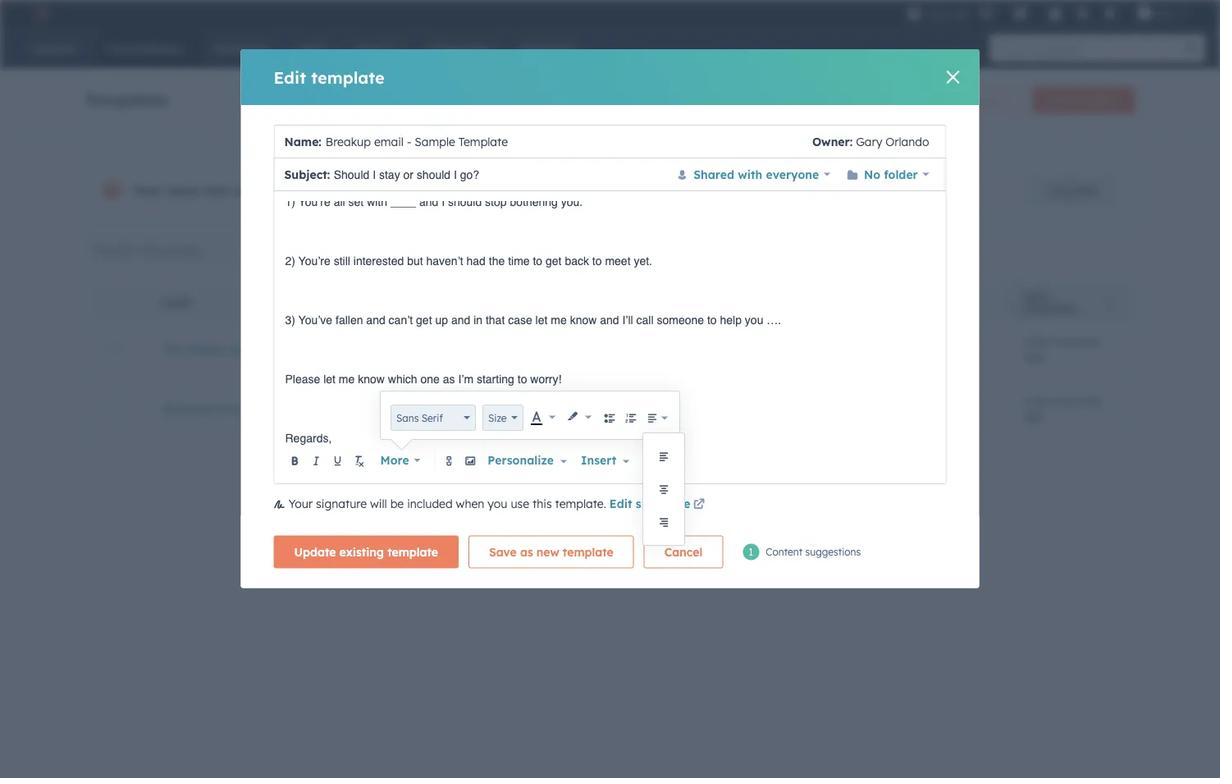 Task type: locate. For each thing, give the bounding box(es) containing it.
should down go? at left
[[448, 194, 482, 208]]

email
[[249, 342, 281, 356]]

shared with everyone
[[694, 167, 819, 181]]

you inside text box
[[745, 313, 763, 326]]

know left i'll
[[570, 313, 597, 326]]

1 horizontal spatial of
[[776, 93, 787, 107]]

more
[[380, 453, 409, 467]]

your up update
[[288, 497, 313, 511]]

folder up orlando
[[898, 94, 925, 106]]

you.
[[561, 194, 583, 208]]

0 vertical spatial get
[[545, 254, 561, 267]]

1 vertical spatial folder
[[884, 167, 918, 181]]

1 horizontal spatial owner:
[[813, 134, 853, 149]]

1 signature from the left
[[316, 497, 367, 511]]

templates
[[509, 183, 563, 198]]

and left can't
[[366, 313, 385, 326]]

1 horizontal spatial as
[[520, 545, 533, 559]]

5 down should
[[343, 182, 351, 199]]

through
[[358, 342, 407, 356]]

the follow-up email that follows through link
[[163, 342, 407, 356]]

out
[[299, 182, 321, 199]]

0 horizontal spatial get
[[416, 313, 432, 326]]

1 vertical spatial should
[[448, 194, 482, 208]]

let right case
[[535, 313, 547, 326]]

5 up everyone
[[790, 93, 797, 107]]

a few seconds ago
[[892, 335, 969, 364], [1024, 335, 1101, 364], [892, 394, 969, 423], [1024, 394, 1101, 423]]

of right out
[[325, 182, 339, 199]]

0 vertical spatial you
[[745, 313, 763, 326]]

templates banner
[[85, 82, 1136, 113]]

settings image
[[1076, 7, 1091, 22]]

press to sort. element
[[197, 296, 203, 310]]

upgrade inside upgrade link
[[1048, 183, 1098, 197]]

size button
[[483, 405, 524, 431]]

0 vertical spatial folder
[[898, 94, 925, 106]]

1 horizontal spatial edit
[[610, 497, 632, 511]]

1 horizontal spatial me
[[551, 313, 567, 326]]

i right the ____
[[441, 194, 445, 208]]

0 vertical spatial owner:
[[813, 134, 853, 149]]

sample
[[259, 401, 302, 416]]

calling icon image
[[979, 6, 994, 21]]

1 horizontal spatial know
[[570, 313, 597, 326]]

as left i'm on the top
[[443, 372, 455, 385]]

new folder
[[875, 94, 925, 106]]

date
[[1024, 291, 1049, 303], [892, 297, 918, 309]]

1 horizontal spatial 2
[[766, 93, 773, 107]]

to left worry!
[[517, 372, 527, 385]]

fallen
[[335, 313, 363, 326]]

new down search hubspot search field
[[1047, 94, 1067, 106]]

1 vertical spatial your
[[288, 497, 313, 511]]

will
[[370, 497, 387, 511]]

1 vertical spatial upgrade
[[1048, 183, 1098, 197]]

created
[[800, 93, 841, 107], [233, 182, 283, 199], [921, 297, 967, 309]]

template inside update existing template button
[[388, 545, 438, 559]]

included
[[407, 497, 453, 511]]

me right case
[[551, 313, 567, 326]]

template down be
[[388, 545, 438, 559]]

folder right no
[[884, 167, 918, 181]]

insert button
[[570, 450, 640, 471]]

me down the follows at the top left
[[338, 372, 354, 385]]

know
[[570, 313, 597, 326], [358, 372, 384, 385]]

can't
[[388, 313, 413, 326]]

new
[[537, 545, 560, 559]]

hubspot image
[[30, 3, 49, 23]]

1 horizontal spatial date
[[1024, 291, 1049, 303]]

use
[[511, 497, 530, 511]]

1 horizontal spatial 5
[[790, 93, 797, 107]]

signature left will in the bottom of the page
[[316, 497, 367, 511]]

you're for 2)
[[298, 254, 330, 267]]

0 horizontal spatial of
[[325, 182, 339, 199]]

5 inside templates banner
[[790, 93, 797, 107]]

0 horizontal spatial created
[[233, 182, 283, 199]]

2 left out
[[288, 182, 295, 199]]

new inside popup button
[[1047, 94, 1067, 106]]

template
[[311, 67, 385, 87], [1070, 94, 1112, 106], [388, 545, 438, 559], [563, 545, 614, 559]]

starter.
[[651, 183, 690, 198]]

0 horizontal spatial me
[[338, 372, 354, 385]]

1 link opens in a new window image from the top
[[694, 495, 705, 515]]

1 horizontal spatial your
[[288, 497, 313, 511]]

2 new from the left
[[1047, 94, 1067, 106]]

template right new
[[563, 545, 614, 559]]

created inside templates banner
[[800, 93, 841, 107]]

owner: gary orlando
[[813, 134, 930, 149]]

1 you're from the top
[[298, 194, 330, 208]]

shared with everyone button
[[677, 163, 831, 186]]

1 horizontal spatial get
[[545, 254, 561, 267]]

Search HubSpot search field
[[990, 34, 1191, 62]]

with right set
[[367, 194, 387, 208]]

your left team
[[132, 182, 163, 199]]

0 vertical spatial know
[[570, 313, 597, 326]]

2 horizontal spatial i
[[454, 168, 457, 181]]

folder inside new folder button
[[898, 94, 925, 106]]

edit up name:
[[274, 67, 306, 87]]

0 horizontal spatial as
[[443, 372, 455, 385]]

owner: left gary
[[813, 134, 853, 149]]

your for your team has created 2 out of 5 templates.
[[132, 182, 163, 199]]

1 vertical spatial that
[[285, 342, 309, 356]]

shared
[[694, 167, 735, 181]]

0 vertical spatial upgrade
[[925, 7, 969, 21]]

1 new from the left
[[875, 94, 896, 106]]

to
[[533, 254, 542, 267], [592, 254, 602, 267], [707, 313, 717, 326], [517, 372, 527, 385]]

0 vertical spatial 5
[[790, 93, 797, 107]]

link opens in a new window image
[[694, 495, 705, 515], [694, 499, 705, 511]]

2 up shared with everyone
[[766, 93, 773, 107]]

seconds
[[925, 335, 969, 349], [1056, 335, 1101, 349], [925, 394, 969, 408], [1056, 394, 1101, 408]]

1 horizontal spatial that
[[485, 313, 505, 326]]

0 horizontal spatial your
[[132, 182, 163, 199]]

edit signature link
[[610, 495, 708, 515]]

as inside button
[[520, 545, 533, 559]]

had
[[466, 254, 485, 267]]

upgrade image
[[907, 7, 922, 22]]

1 vertical spatial edit
[[610, 497, 632, 511]]

Should I stay or should I go? text field
[[334, 165, 665, 184]]

template down search hubspot search field
[[1070, 94, 1112, 106]]

none text field inside edit template dialog
[[322, 125, 813, 158]]

with
[[738, 167, 763, 181], [566, 183, 589, 198], [367, 194, 387, 208]]

new
[[875, 94, 896, 106], [1047, 94, 1067, 106]]

0 vertical spatial edit
[[274, 67, 306, 87]]

1 horizontal spatial new
[[1047, 94, 1067, 106]]

0 horizontal spatial signature
[[316, 497, 367, 511]]

3)
[[285, 313, 295, 326]]

date inside date modified
[[1024, 291, 1049, 303]]

everyone
[[766, 167, 819, 181]]

gary
[[856, 134, 883, 149]]

folder
[[898, 94, 925, 106], [884, 167, 918, 181]]

new template button
[[1033, 87, 1136, 113]]

1 horizontal spatial with
[[566, 183, 589, 198]]

case
[[508, 313, 532, 326]]

0 horizontal spatial date
[[892, 297, 918, 309]]

you left use
[[488, 497, 508, 511]]

get left 'up'
[[416, 313, 432, 326]]

that up please at the left
[[285, 342, 309, 356]]

any
[[334, 243, 356, 257]]

new up owner: gary orlando
[[875, 94, 896, 106]]

None text field
[[322, 125, 813, 158]]

3) you've fallen and can't get up and in that case let me know and i'll call someone to help you ….
[[285, 313, 781, 326]]

owner: left still
[[289, 243, 326, 257]]

0 vertical spatial 2
[[766, 93, 773, 107]]

owner: inside edit template dialog
[[813, 134, 853, 149]]

1 horizontal spatial created
[[800, 93, 841, 107]]

1 horizontal spatial upgrade
[[1048, 183, 1098, 197]]

sans serif button
[[391, 405, 476, 431]]

1 vertical spatial owner:
[[289, 243, 326, 257]]

regards,
[[285, 431, 331, 444]]

should right 'or'
[[417, 168, 451, 181]]

the follow-up email that follows through
[[163, 342, 407, 356]]

get left back
[[545, 254, 561, 267]]

1 vertical spatial know
[[358, 372, 384, 385]]

all
[[333, 194, 345, 208]]

1 horizontal spatial i
[[441, 194, 445, 208]]

1 horizontal spatial you
[[745, 313, 763, 326]]

suite
[[620, 183, 648, 198]]

content
[[766, 546, 803, 558]]

to left help
[[707, 313, 717, 326]]

edit for edit signature
[[610, 497, 632, 511]]

you're right 2)
[[298, 254, 330, 267]]

1 vertical spatial 5
[[343, 182, 351, 199]]

2 signature from the left
[[636, 497, 691, 511]]

let right please at the left
[[323, 372, 335, 385]]

as left new
[[520, 545, 533, 559]]

i
[[373, 168, 376, 181], [454, 168, 457, 181], [441, 194, 445, 208]]

still
[[333, 254, 350, 267]]

team
[[167, 182, 201, 199]]

0 horizontal spatial edit
[[274, 67, 306, 87]]

template inside save as new template button
[[563, 545, 614, 559]]

2)
[[285, 254, 295, 267]]

2
[[766, 93, 773, 107], [288, 182, 295, 199]]

with left crm
[[566, 183, 589, 198]]

personalize
[[488, 453, 554, 467]]

0 horizontal spatial 2
[[288, 182, 295, 199]]

template.
[[555, 497, 607, 511]]

1 vertical spatial as
[[520, 545, 533, 559]]

help
[[720, 313, 742, 326]]

2 vertical spatial created
[[921, 297, 967, 309]]

i left go? at left
[[454, 168, 457, 181]]

2 horizontal spatial with
[[738, 167, 763, 181]]

1)
[[285, 194, 295, 208]]

1 vertical spatial you're
[[298, 254, 330, 267]]

you're right 1)
[[298, 194, 330, 208]]

0 vertical spatial should
[[417, 168, 451, 181]]

edit right template.
[[610, 497, 632, 511]]

i'm
[[458, 372, 473, 385]]

folder inside no folder popup button
[[884, 167, 918, 181]]

know down through on the left top of page
[[358, 372, 384, 385]]

with right the shared
[[738, 167, 763, 181]]

abc
[[1156, 6, 1175, 20]]

2 horizontal spatial created
[[921, 297, 967, 309]]

template up name:
[[311, 67, 385, 87]]

signature
[[316, 497, 367, 511], [636, 497, 691, 511]]

help image
[[1048, 7, 1063, 22]]

0 vertical spatial of
[[776, 93, 787, 107]]

0 vertical spatial that
[[485, 313, 505, 326]]

0 horizontal spatial owner:
[[289, 243, 326, 257]]

0 vertical spatial your
[[132, 182, 163, 199]]

0 vertical spatial you're
[[298, 194, 330, 208]]

you
[[745, 313, 763, 326], [488, 497, 508, 511]]

which
[[388, 372, 417, 385]]

interested
[[353, 254, 404, 267]]

breakup email - sample template
[[163, 401, 358, 416]]

0 horizontal spatial you
[[488, 497, 508, 511]]

of
[[776, 93, 787, 107], [325, 182, 339, 199]]

new inside button
[[875, 94, 896, 106]]

edit signature
[[610, 497, 691, 511]]

0 horizontal spatial with
[[367, 194, 387, 208]]

0 horizontal spatial 5
[[343, 182, 351, 199]]

signature up cancel
[[636, 497, 691, 511]]

0 vertical spatial created
[[800, 93, 841, 107]]

2 you're from the top
[[298, 254, 330, 267]]

abc button
[[1128, 0, 1199, 26]]

analyze
[[963, 94, 999, 106]]

0 horizontal spatial upgrade
[[925, 7, 969, 21]]

settings link
[[1073, 5, 1093, 22]]

marketplaces button
[[1004, 0, 1038, 26]]

worry!
[[530, 372, 561, 385]]

update existing template
[[294, 545, 438, 559]]

new folder button
[[861, 87, 939, 113]]

date inside button
[[892, 297, 918, 309]]

none text field containing 1) you're all set with ____ and i should stop bothering you.
[[285, 51, 936, 447]]

your inside edit template dialog
[[288, 497, 313, 511]]

1 horizontal spatial signature
[[636, 497, 691, 511]]

2 link opens in a new window image from the top
[[694, 499, 705, 511]]

0 vertical spatial let
[[535, 313, 547, 326]]

owner: for owner: gary orlando
[[813, 134, 853, 149]]

1 vertical spatial me
[[338, 372, 354, 385]]

i left stay
[[373, 168, 376, 181]]

serif
[[422, 412, 443, 424]]

0 horizontal spatial let
[[323, 372, 335, 385]]

hubspot link
[[20, 3, 62, 23]]

as
[[443, 372, 455, 385], [520, 545, 533, 559]]

follow-
[[187, 342, 229, 356]]

you left ….
[[745, 313, 763, 326]]

or
[[403, 168, 414, 181]]

0 horizontal spatial know
[[358, 372, 384, 385]]

in
[[473, 313, 482, 326]]

of up everyone
[[776, 93, 787, 107]]

0 horizontal spatial new
[[875, 94, 896, 106]]

1 vertical spatial created
[[233, 182, 283, 199]]

1 vertical spatial of
[[325, 182, 339, 199]]

menu
[[905, 0, 1201, 26]]

None text field
[[285, 51, 936, 447]]

that right in
[[485, 313, 505, 326]]

1 vertical spatial let
[[323, 372, 335, 385]]

you're for 1)
[[298, 194, 330, 208]]

and right the ____
[[419, 194, 438, 208]]

folder for new folder
[[898, 94, 925, 106]]



Task type: describe. For each thing, give the bounding box(es) containing it.
2 of 5 created
[[766, 93, 841, 107]]

and left in
[[451, 313, 470, 326]]

1 horizontal spatial let
[[535, 313, 547, 326]]

and left i'll
[[600, 313, 619, 326]]

created for has
[[233, 182, 283, 199]]

size
[[488, 412, 507, 424]]

set
[[348, 194, 363, 208]]

1 vertical spatial 2
[[288, 182, 295, 199]]

someone
[[657, 313, 704, 326]]

new for new template
[[1047, 94, 1067, 106]]

Search search field
[[85, 234, 279, 267]]

to right time
[[533, 254, 542, 267]]

created inside button
[[921, 297, 967, 309]]

0 horizontal spatial i
[[373, 168, 376, 181]]

notifications image
[[1103, 7, 1118, 22]]

with inside popup button
[[738, 167, 763, 181]]

update existing template button
[[274, 536, 459, 568]]

….
[[767, 313, 781, 326]]

help button
[[1042, 0, 1070, 26]]

up
[[229, 342, 245, 356]]

gary orlando image
[[1138, 6, 1152, 21]]

call
[[636, 313, 653, 326]]

crm
[[592, 183, 617, 198]]

unlock more templates with crm suite starter.
[[437, 183, 690, 198]]

template inside new template popup button
[[1070, 94, 1112, 106]]

any button
[[333, 234, 378, 267]]

sans
[[396, 412, 419, 424]]

name
[[163, 297, 192, 309]]

has
[[205, 182, 229, 199]]

breakup
[[163, 401, 211, 416]]

0 horizontal spatial that
[[285, 342, 309, 356]]

please let me know which one as i'm starting to worry!
[[285, 372, 561, 385]]

templates.
[[355, 182, 424, 199]]

should inside subject: should i stay or should i go?
[[417, 168, 451, 181]]

____
[[390, 194, 416, 208]]

press to sort. image
[[197, 296, 203, 308]]

your signature will be included when you use this template.
[[288, 497, 610, 511]]

the
[[163, 342, 184, 356]]

date created button
[[873, 284, 1004, 320]]

menu containing abc
[[905, 0, 1201, 26]]

up
[[435, 313, 448, 326]]

starting
[[476, 372, 514, 385]]

new for new folder
[[875, 94, 896, 106]]

1
[[749, 546, 754, 558]]

0 vertical spatial me
[[551, 313, 567, 326]]

meet
[[605, 254, 630, 267]]

1 vertical spatial get
[[416, 313, 432, 326]]

created for 5
[[800, 93, 841, 107]]

1 vertical spatial you
[[488, 497, 508, 511]]

1) you're all set with ____ and i should stop bothering you.
[[285, 194, 583, 208]]

back
[[565, 254, 589, 267]]

search button
[[1178, 34, 1206, 62]]

date for date modified
[[1024, 291, 1049, 303]]

-
[[250, 401, 255, 416]]

stop
[[485, 194, 507, 208]]

link opens in a new window image inside edit signature link
[[694, 499, 705, 511]]

save as new template button
[[469, 536, 634, 568]]

your for your signature will be included when you use this template.
[[288, 497, 313, 511]]

time
[[508, 254, 530, 267]]

to right back
[[592, 254, 602, 267]]

search image
[[1186, 43, 1198, 54]]

personalize button
[[481, 447, 570, 474]]

date created
[[892, 297, 967, 309]]

when
[[456, 497, 485, 511]]

template
[[305, 401, 358, 416]]

no folder button
[[847, 163, 930, 186]]

calling icon button
[[973, 2, 1001, 24]]

follows
[[312, 342, 355, 356]]

folder for no folder
[[884, 167, 918, 181]]

stay
[[379, 168, 400, 181]]

breakup email - sample template link
[[163, 401, 358, 416]]

owner: for owner:
[[289, 243, 326, 257]]

i'll
[[622, 313, 633, 326]]

no
[[864, 167, 881, 181]]

signature for edit
[[636, 497, 691, 511]]

sans serif
[[396, 412, 443, 424]]

of inside templates banner
[[776, 93, 787, 107]]

save as new template
[[489, 545, 614, 559]]

orlando
[[886, 134, 930, 149]]

content suggestions
[[766, 546, 861, 558]]

existing
[[340, 545, 384, 559]]

edit template dialog
[[241, 49, 980, 588]]

should
[[334, 168, 370, 181]]

suggestions
[[806, 546, 861, 558]]

with inside text box
[[367, 194, 387, 208]]

you've
[[298, 313, 332, 326]]

yet.
[[634, 254, 652, 267]]

name button
[[143, 284, 741, 320]]

0 vertical spatial as
[[443, 372, 455, 385]]

update
[[294, 545, 336, 559]]

be
[[390, 497, 404, 511]]

one
[[420, 372, 439, 385]]

save
[[489, 545, 517, 559]]

insert
[[581, 453, 617, 467]]

marketplaces image
[[1014, 7, 1029, 22]]

more
[[478, 183, 505, 198]]

this
[[533, 497, 552, 511]]

that inside edit template dialog
[[485, 313, 505, 326]]

close image
[[947, 71, 960, 84]]

2 inside templates banner
[[766, 93, 773, 107]]

2) you're still interested but haven't had the time to get back to meet yet.
[[285, 254, 652, 267]]

edit for edit template
[[274, 67, 306, 87]]

modified
[[1024, 303, 1077, 316]]

subject: should i stay or should i go?
[[284, 167, 479, 181]]

date for date created
[[892, 297, 918, 309]]

notifications button
[[1097, 0, 1125, 26]]

go?
[[460, 168, 479, 181]]

subject:
[[284, 167, 330, 181]]

signature for your
[[316, 497, 367, 511]]



Task type: vqa. For each thing, say whether or not it's contained in the screenshot.
contact) in Maria Johnson (Sample Contact) Salesperson
no



